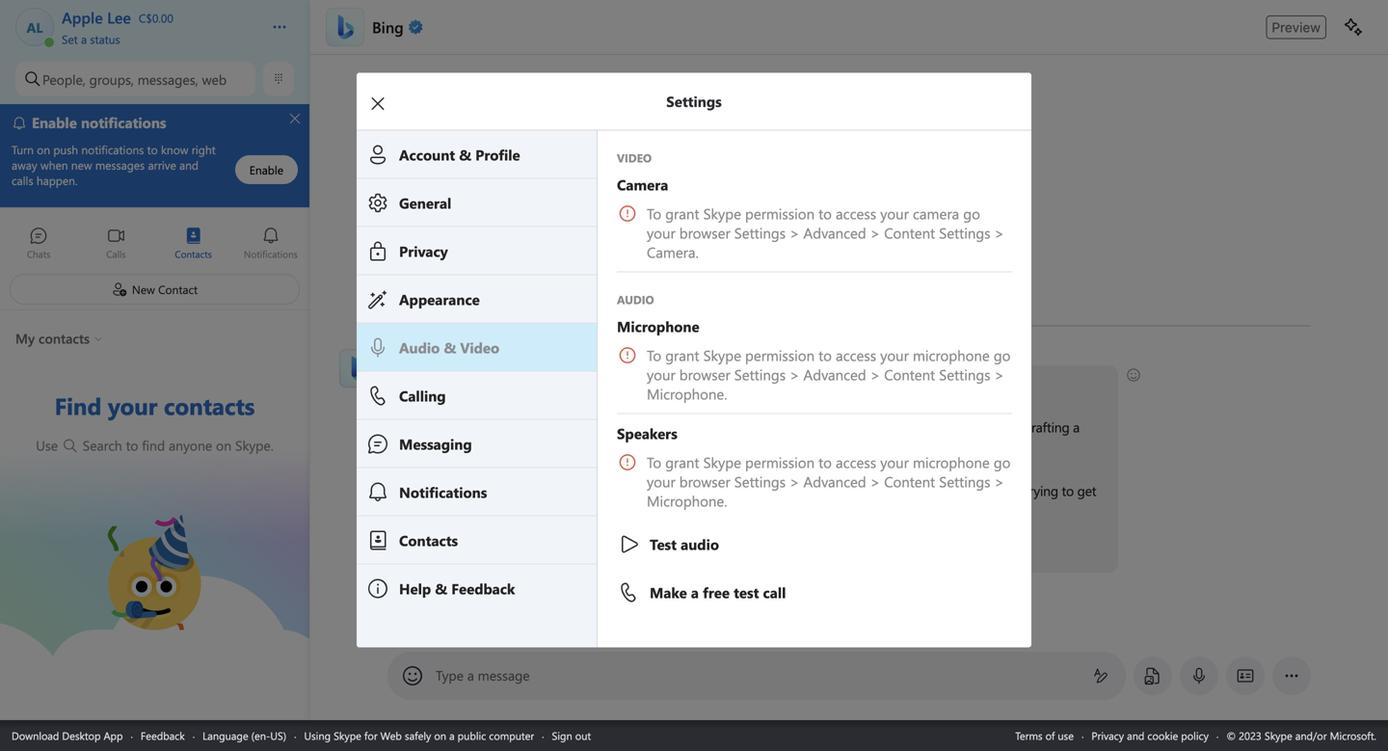 Task type: describe. For each thing, give the bounding box(es) containing it.
give
[[741, 545, 765, 563]]

groups, inside the ask me any type of question, like finding vegan restaurants in cambridge, itinerary for your trip to europe or drafting a story for curious kids. in groups, remember to mention me with @bing. i'm an ai preview, so i'm still learning. sometimes i might say something weird. don't get mad at me, i'm just trying to get better! if you want to start over, type
[[539, 439, 582, 457]]

a left public
[[449, 729, 455, 743]]

curious
[[450, 439, 492, 457]]

people, groups, messages, web
[[42, 70, 227, 88]]

feedback link
[[141, 729, 185, 743]]

search
[[83, 437, 122, 454]]

0 horizontal spatial bing
[[372, 16, 404, 37]]

an
[[420, 482, 434, 500]]

1 microphone. from the top
[[647, 384, 728, 404]]

terms of use link
[[1016, 729, 1074, 743]]

3 to from the top
[[647, 453, 662, 472]]

want inside the ask me any type of question, like finding vegan restaurants in cambridge, itinerary for your trip to europe or drafting a story for curious kids. in groups, remember to mention me with @bing. i'm an ai preview, so i'm still learning. sometimes i might say something weird. don't get mad at me, i'm just trying to get better! if you want to start over, type
[[434, 545, 462, 563]]

europe
[[964, 418, 1005, 436]]

3 access from the top
[[836, 453, 877, 472]]

.
[[625, 545, 627, 563]]

just inside newtopic . and if you want to give me feedback, just report a concern. (openhands)
[[849, 545, 869, 563]]

a inside the set a status button
[[81, 31, 87, 47]]

3 grant from the top
[[666, 453, 700, 472]]

tell
[[571, 615, 587, 631]]

safely
[[405, 729, 431, 743]]

might
[[691, 482, 726, 500]]

bing, 4:23 pm
[[388, 348, 457, 364]]

say
[[729, 482, 748, 500]]

mention
[[665, 439, 713, 457]]

me,
[[955, 482, 976, 500]]

ai
[[437, 482, 449, 500]]

if
[[658, 545, 665, 563]]

just inside the ask me any type of question, like finding vegan restaurants in cambridge, itinerary for your trip to europe or drafting a story for curious kids. in groups, remember to mention me with @bing. i'm an ai preview, so i'm still learning. sometimes i might say something weird. don't get mad at me, i'm just trying to get better! if you want to start over, type
[[1001, 482, 1021, 500]]

type a message
[[436, 666, 530, 684]]

language (en-us)
[[203, 729, 286, 743]]

2 to grant skype permission to access your microphone go your browser settings > advanced > content settings > microphone. from the top
[[647, 453, 1015, 511]]

me left the with
[[717, 439, 735, 457]]

so
[[503, 482, 516, 500]]

public
[[458, 729, 486, 743]]

use
[[1058, 729, 1074, 743]]

language
[[203, 729, 248, 743]]

of inside the ask me any type of question, like finding vegan restaurants in cambridge, itinerary for your trip to europe or drafting a story for curious kids. in groups, remember to mention me with @bing. i'm an ai preview, so i'm still learning. sometimes i might say something weird. don't get mad at me, i'm just trying to get better! if you want to start over, type
[[497, 418, 508, 436]]

download desktop app link
[[12, 729, 123, 743]]

remember
[[586, 439, 646, 457]]

privacy and cookie policy
[[1092, 729, 1209, 743]]

or
[[1008, 418, 1021, 436]]

terms of use
[[1016, 729, 1074, 743]]

policy
[[1182, 729, 1209, 743]]

still
[[541, 482, 560, 500]]

tell me a joke button
[[559, 608, 652, 638]]

and
[[631, 545, 655, 563]]

us)
[[270, 729, 286, 743]]

pm
[[441, 348, 457, 364]]

bing,
[[388, 348, 413, 364]]

sometimes
[[617, 482, 681, 500]]

trip
[[925, 418, 945, 436]]

if
[[398, 545, 406, 563]]

tuesday, november 14, 2023 heading
[[388, 304, 1312, 339]]

start
[[481, 545, 507, 563]]

app
[[104, 729, 123, 743]]

learning.
[[564, 482, 613, 500]]

to inside 'to grant skype permission to access your camera go your browser settings > advanced > content settings > camera.'
[[819, 204, 832, 223]]

trying
[[1025, 482, 1059, 500]]

(openhands)
[[977, 544, 1049, 562]]

is
[[450, 376, 459, 393]]

out
[[576, 729, 591, 743]]

3 advanced from the top
[[804, 472, 867, 491]]

people,
[[42, 70, 86, 88]]

1 vertical spatial of
[[1046, 729, 1055, 743]]

kids.
[[496, 439, 521, 457]]

(smileeyes)
[[655, 374, 718, 392]]

me inside button
[[591, 615, 606, 631]]

concern.
[[923, 545, 971, 563]]

hey,
[[398, 376, 423, 393]]

@bing.
[[767, 439, 808, 457]]

sign out
[[552, 729, 591, 743]]

want inside newtopic . and if you want to give me feedback, just report a concern. (openhands)
[[694, 545, 722, 563]]

Type a message text field
[[436, 666, 1078, 686]]

0 vertical spatial type
[[468, 418, 493, 436]]

itinerary
[[825, 418, 873, 436]]

2 vertical spatial for
[[364, 729, 378, 743]]

go inside 'to grant skype permission to access your camera go your browser settings > advanced > content settings > camera.'
[[964, 204, 981, 223]]

2 grant from the top
[[666, 346, 700, 365]]

help
[[557, 376, 583, 393]]

1 vertical spatial bing
[[463, 376, 489, 393]]

web
[[381, 729, 402, 743]]

computer
[[489, 729, 534, 743]]

hey, this is bing ! how can i help you today?
[[398, 376, 653, 393]]

and
[[1127, 729, 1145, 743]]

in
[[741, 418, 752, 436]]

2 permission from the top
[[745, 346, 815, 365]]

feedback
[[141, 729, 185, 743]]

drafting
[[1024, 418, 1070, 436]]

find
[[142, 437, 165, 454]]

using
[[304, 729, 331, 743]]

language (en-us) link
[[203, 729, 286, 743]]

browser inside 'to grant skype permission to access your camera go your browser settings > advanced > content settings > camera.'
[[680, 223, 731, 243]]

at
[[940, 482, 952, 500]]

message
[[478, 666, 530, 684]]

with
[[739, 439, 763, 457]]

2 browser from the top
[[680, 365, 731, 384]]



Task type: locate. For each thing, give the bounding box(es) containing it.
camera
[[913, 204, 960, 223]]

how
[[497, 376, 523, 393]]

a left joke
[[610, 615, 615, 631]]

advanced up tuesday, november 14, 2023 heading
[[804, 223, 867, 243]]

access down tuesday, november 14, 2023 heading
[[836, 346, 877, 365]]

1 vertical spatial microphone
[[913, 453, 990, 472]]

0 vertical spatial to grant skype permission to access your microphone go your browser settings > advanced > content settings > microphone.
[[647, 346, 1015, 404]]

something
[[751, 482, 813, 500]]

desktop
[[62, 729, 101, 743]]

advanced up itinerary on the right bottom of the page
[[804, 365, 867, 384]]

i
[[550, 376, 554, 393], [684, 482, 688, 500]]

0 vertical spatial access
[[836, 204, 877, 223]]

grant up the might
[[666, 453, 700, 472]]

restaurants
[[674, 418, 738, 436]]

2 vertical spatial content
[[885, 472, 936, 491]]

2 advanced from the top
[[804, 365, 867, 384]]

1 horizontal spatial groups,
[[539, 439, 582, 457]]

cambridge,
[[755, 418, 822, 436]]

to up the sometimes
[[647, 453, 662, 472]]

i'm left an
[[398, 482, 416, 500]]

cookie
[[1148, 729, 1179, 743]]

2 horizontal spatial i'm
[[980, 482, 997, 500]]

party
[[97, 515, 132, 535]]

access left camera
[[836, 204, 877, 223]]

go down 'or'
[[994, 453, 1011, 472]]

type right "over,"
[[541, 545, 566, 563]]

0 vertical spatial to
[[647, 204, 662, 223]]

2 horizontal spatial for
[[876, 418, 893, 436]]

groups, inside button
[[89, 70, 134, 88]]

go right camera
[[964, 204, 981, 223]]

2 vertical spatial permission
[[745, 453, 815, 472]]

groups, down status
[[89, 70, 134, 88]]

2 microphone. from the top
[[647, 491, 728, 511]]

set a status
[[62, 31, 120, 47]]

set a status button
[[62, 27, 253, 47]]

1 vertical spatial access
[[836, 346, 877, 365]]

4:23
[[416, 348, 437, 364]]

to grant skype permission to access your camera go your browser settings > advanced > content settings > camera.
[[647, 204, 1009, 262]]

you inside newtopic . and if you want to give me feedback, just report a concern. (openhands)
[[669, 545, 690, 563]]

privacy
[[1092, 729, 1125, 743]]

using skype for web safely on a public computer
[[304, 729, 534, 743]]

a right report
[[912, 545, 919, 563]]

microphone.
[[647, 384, 728, 404], [647, 491, 728, 511]]

your inside the ask me any type of question, like finding vegan restaurants in cambridge, itinerary for your trip to europe or drafting a story for curious kids. in groups, remember to mention me with @bing. i'm an ai preview, so i'm still learning. sometimes i might say something weird. don't get mad at me, i'm just trying to get better! if you want to start over, type
[[896, 418, 922, 436]]

mad
[[911, 482, 937, 500]]

me inside newtopic . and if you want to give me feedback, just report a concern. (openhands)
[[768, 545, 786, 563]]

0 vertical spatial i
[[550, 376, 554, 393]]

grant up (smileeyes)
[[666, 346, 700, 365]]

1 vertical spatial groups,
[[539, 439, 582, 457]]

1 vertical spatial advanced
[[804, 365, 867, 384]]

content inside 'to grant skype permission to access your camera go your browser settings > advanced > content settings > camera.'
[[885, 223, 936, 243]]

to grant skype permission to access your microphone go your browser settings > advanced > content settings > microphone.
[[647, 346, 1015, 404], [647, 453, 1015, 511]]

like
[[568, 418, 588, 436]]

to grant skype permission to access your microphone go your browser settings > advanced > content settings > microphone. down itinerary on the right bottom of the page
[[647, 453, 1015, 511]]

2 microphone from the top
[[913, 453, 990, 472]]

can
[[527, 376, 547, 393]]

advanced
[[804, 223, 867, 243], [804, 365, 867, 384], [804, 472, 867, 491]]

0 horizontal spatial i'm
[[398, 482, 416, 500]]

1 want from the left
[[434, 545, 462, 563]]

go up 'or'
[[994, 346, 1011, 365]]

1 permission from the top
[[745, 204, 815, 223]]

advanced down itinerary on the right bottom of the page
[[804, 472, 867, 491]]

2 vertical spatial access
[[836, 453, 877, 472]]

today?
[[611, 376, 649, 393]]

3 permission from the top
[[745, 453, 815, 472]]

feedback,
[[790, 545, 845, 563]]

get
[[889, 482, 908, 500], [1078, 482, 1097, 500]]

3 content from the top
[[885, 472, 936, 491]]

1 microphone from the top
[[913, 346, 990, 365]]

0 vertical spatial browser
[[680, 223, 731, 243]]

0 horizontal spatial groups,
[[89, 70, 134, 88]]

microphone up at
[[913, 453, 990, 472]]

search to find anyone on skype.
[[79, 437, 274, 454]]

1 horizontal spatial get
[[1078, 482, 1097, 500]]

you inside the ask me any type of question, like finding vegan restaurants in cambridge, itinerary for your trip to europe or drafting a story for curious kids. in groups, remember to mention me with @bing. i'm an ai preview, so i'm still learning. sometimes i might say something weird. don't get mad at me, i'm just trying to get better! if you want to start over, type
[[409, 545, 431, 563]]

0 horizontal spatial get
[[889, 482, 908, 500]]

terms
[[1016, 729, 1043, 743]]

0 horizontal spatial type
[[468, 418, 493, 436]]

1 vertical spatial for
[[431, 439, 447, 457]]

sign out link
[[552, 729, 591, 743]]

microphone. left say
[[647, 491, 728, 511]]

1 horizontal spatial i'm
[[520, 482, 537, 500]]

0 horizontal spatial i
[[550, 376, 554, 393]]

use
[[36, 437, 62, 454]]

you
[[586, 376, 607, 393], [409, 545, 431, 563], [669, 545, 690, 563]]

me
[[422, 418, 441, 436], [717, 439, 735, 457], [768, 545, 786, 563], [591, 615, 606, 631]]

0 vertical spatial on
[[216, 437, 232, 454]]

ask me any type of question, like finding vegan restaurants in cambridge, itinerary for your trip to europe or drafting a story for curious kids. in groups, remember to mention me with @bing. i'm an ai preview, so i'm still learning. sometimes i might say something weird. don't get mad at me, i'm just trying to get better! if you want to start over, type
[[398, 418, 1100, 563]]

grant inside 'to grant skype permission to access your camera go your browser settings > advanced > content settings > camera.'
[[666, 204, 700, 223]]

messages,
[[138, 70, 198, 88]]

1 horizontal spatial type
[[541, 545, 566, 563]]

to
[[819, 204, 832, 223], [819, 346, 832, 365], [949, 418, 961, 436], [126, 437, 138, 454], [650, 439, 662, 457], [819, 453, 832, 472], [1062, 482, 1074, 500], [466, 545, 478, 563], [725, 545, 737, 563]]

microphone up trip
[[913, 346, 990, 365]]

a inside newtopic . and if you want to give me feedback, just report a concern. (openhands)
[[912, 545, 919, 563]]

type up the curious
[[468, 418, 493, 436]]

of up kids.
[[497, 418, 508, 436]]

1 horizontal spatial you
[[586, 376, 607, 393]]

a right type
[[467, 666, 474, 684]]

0 vertical spatial permission
[[745, 204, 815, 223]]

status
[[90, 31, 120, 47]]

a
[[81, 31, 87, 47], [1074, 418, 1080, 436], [912, 545, 919, 563], [610, 615, 615, 631], [467, 666, 474, 684], [449, 729, 455, 743]]

1 horizontal spatial bing
[[463, 376, 489, 393]]

0 horizontal spatial you
[[409, 545, 431, 563]]

a inside the ask me any type of question, like finding vegan restaurants in cambridge, itinerary for your trip to europe or drafting a story for curious kids. in groups, remember to mention me with @bing. i'm an ai preview, so i'm still learning. sometimes i might say something weird. don't get mad at me, i'm just trying to get better! if you want to start over, type
[[1074, 418, 1080, 436]]

ask
[[398, 418, 419, 436]]

joke
[[618, 615, 639, 631]]

1 vertical spatial permission
[[745, 346, 815, 365]]

web
[[202, 70, 227, 88]]

on right safely
[[434, 729, 447, 743]]

2 content from the top
[[885, 365, 936, 384]]

to up camera.
[[647, 204, 662, 223]]

2 vertical spatial advanced
[[804, 472, 867, 491]]

me left any at bottom left
[[422, 418, 441, 436]]

for right story at the bottom of the page
[[431, 439, 447, 457]]

to inside 'to grant skype permission to access your camera go your browser settings > advanced > content settings > camera.'
[[647, 204, 662, 223]]

1 vertical spatial to grant skype permission to access your microphone go your browser settings > advanced > content settings > microphone.
[[647, 453, 1015, 511]]

skype
[[704, 204, 742, 223], [704, 346, 742, 365], [704, 453, 742, 472], [334, 729, 362, 743]]

over,
[[511, 545, 538, 563]]

0 vertical spatial grant
[[666, 204, 700, 223]]

to inside newtopic . and if you want to give me feedback, just report a concern. (openhands)
[[725, 545, 737, 563]]

3 i'm from the left
[[980, 482, 997, 500]]

0 vertical spatial for
[[876, 418, 893, 436]]

1 vertical spatial go
[[994, 346, 1011, 365]]

0 horizontal spatial for
[[364, 729, 378, 743]]

1 access from the top
[[836, 204, 877, 223]]

1 horizontal spatial i
[[684, 482, 688, 500]]

1 get from the left
[[889, 482, 908, 500]]

of
[[497, 418, 508, 436], [1046, 729, 1055, 743]]

your
[[881, 204, 909, 223], [647, 223, 676, 243], [881, 346, 909, 365], [647, 365, 676, 384], [896, 418, 922, 436], [881, 453, 909, 472], [647, 472, 676, 491]]

0 vertical spatial groups,
[[89, 70, 134, 88]]

a right set
[[81, 31, 87, 47]]

1 vertical spatial just
[[849, 545, 869, 563]]

2 vertical spatial grant
[[666, 453, 700, 472]]

1 horizontal spatial just
[[1001, 482, 1021, 500]]

access up the don't
[[836, 453, 877, 472]]

in
[[525, 439, 536, 457]]

1 vertical spatial to
[[647, 346, 662, 365]]

i right can on the left
[[550, 376, 554, 393]]

to grant skype permission to access your microphone go your browser settings > advanced > content settings > microphone. up itinerary on the right bottom of the page
[[647, 346, 1015, 404]]

don't
[[854, 482, 885, 500]]

1 horizontal spatial want
[[694, 545, 722, 563]]

want left give
[[694, 545, 722, 563]]

skype.
[[235, 437, 274, 454]]

2 vertical spatial to
[[647, 453, 662, 472]]

question,
[[512, 418, 565, 436]]

newtopic
[[570, 545, 625, 563]]

set
[[62, 31, 78, 47]]

this
[[426, 376, 447, 393]]

anyone
[[169, 437, 212, 454]]

just left "trying" on the right bottom
[[1001, 482, 1021, 500]]

vegan
[[635, 418, 670, 436]]

1 to grant skype permission to access your microphone go your browser settings > advanced > content settings > microphone. from the top
[[647, 346, 1015, 404]]

audio & video settings dialog
[[357, 72, 1061, 648]]

2 i'm from the left
[[520, 482, 537, 500]]

just left report
[[849, 545, 869, 563]]

any
[[444, 418, 465, 436]]

a inside tell me a joke button
[[610, 615, 615, 631]]

report
[[873, 545, 909, 563]]

permission inside 'to grant skype permission to access your camera go your browser settings > advanced > content settings > camera.'
[[745, 204, 815, 223]]

1 content from the top
[[885, 223, 936, 243]]

1 to from the top
[[647, 204, 662, 223]]

microphone
[[913, 346, 990, 365], [913, 453, 990, 472]]

access
[[836, 204, 877, 223], [836, 346, 877, 365], [836, 453, 877, 472]]

get right "trying" on the right bottom
[[1078, 482, 1097, 500]]

on
[[216, 437, 232, 454], [434, 729, 447, 743]]

advanced inside 'to grant skype permission to access your camera go your browser settings > advanced > content settings > camera.'
[[804, 223, 867, 243]]

1 vertical spatial i
[[684, 482, 688, 500]]

tab list
[[0, 218, 310, 271]]

me right "tell"
[[591, 615, 606, 631]]

download desktop app
[[12, 729, 123, 743]]

0 horizontal spatial of
[[497, 418, 508, 436]]

0 vertical spatial microphone
[[913, 346, 990, 365]]

camera.
[[647, 243, 699, 262]]

0 vertical spatial advanced
[[804, 223, 867, 243]]

to up today?
[[647, 346, 662, 365]]

0 horizontal spatial just
[[849, 545, 869, 563]]

sign
[[552, 729, 573, 743]]

!
[[489, 376, 493, 393]]

i'm right me,
[[980, 482, 997, 500]]

1 vertical spatial on
[[434, 729, 447, 743]]

preview,
[[453, 482, 499, 500]]

0 horizontal spatial on
[[216, 437, 232, 454]]

0 vertical spatial content
[[885, 223, 936, 243]]

1 horizontal spatial of
[[1046, 729, 1055, 743]]

1 grant from the top
[[666, 204, 700, 223]]

grant up camera.
[[666, 204, 700, 223]]

access inside 'to grant skype permission to access your camera go your browser settings > advanced > content settings > camera.'
[[836, 204, 877, 223]]

1 vertical spatial grant
[[666, 346, 700, 365]]

1 horizontal spatial on
[[434, 729, 447, 743]]

1 i'm from the left
[[398, 482, 416, 500]]

2 vertical spatial browser
[[680, 472, 731, 491]]

2 access from the top
[[836, 346, 877, 365]]

newtopic . and if you want to give me feedback, just report a concern. (openhands)
[[570, 544, 1049, 563]]

0 vertical spatial of
[[497, 418, 508, 436]]

a right drafting
[[1074, 418, 1080, 436]]

permission
[[745, 204, 815, 223], [745, 346, 815, 365], [745, 453, 815, 472]]

0 vertical spatial bing
[[372, 16, 404, 37]]

1 vertical spatial content
[[885, 365, 936, 384]]

me right give
[[768, 545, 786, 563]]

1 horizontal spatial for
[[431, 439, 447, 457]]

2 to from the top
[[647, 346, 662, 365]]

0 horizontal spatial want
[[434, 545, 462, 563]]

1 vertical spatial type
[[541, 545, 566, 563]]

groups, down like
[[539, 439, 582, 457]]

(en-
[[251, 729, 270, 743]]

2 vertical spatial go
[[994, 453, 1011, 472]]

using skype for web safely on a public computer link
[[304, 729, 534, 743]]

2 want from the left
[[694, 545, 722, 563]]

1 vertical spatial microphone.
[[647, 491, 728, 511]]

2 horizontal spatial you
[[669, 545, 690, 563]]

download
[[12, 729, 59, 743]]

privacy and cookie policy link
[[1092, 729, 1209, 743]]

skype inside 'to grant skype permission to access your camera go your browser settings > advanced > content settings > camera.'
[[704, 204, 742, 223]]

1 vertical spatial browser
[[680, 365, 731, 384]]

for
[[876, 418, 893, 436], [431, 439, 447, 457], [364, 729, 378, 743]]

3 browser from the top
[[680, 472, 731, 491]]

want left start
[[434, 545, 462, 563]]

on left skype.
[[216, 437, 232, 454]]

0 vertical spatial just
[[1001, 482, 1021, 500]]

get left mad
[[889, 482, 908, 500]]

microphone. up restaurants
[[647, 384, 728, 404]]

of left use
[[1046, 729, 1055, 743]]

i inside the ask me any type of question, like finding vegan restaurants in cambridge, itinerary for your trip to europe or drafting a story for curious kids. in groups, remember to mention me with @bing. i'm an ai preview, so i'm still learning. sometimes i might say something weird. don't get mad at me, i'm just trying to get better! if you want to start over, type
[[684, 482, 688, 500]]

0 vertical spatial microphone.
[[647, 384, 728, 404]]

for left web
[[364, 729, 378, 743]]

i'm right so
[[520, 482, 537, 500]]

for right itinerary on the right bottom of the page
[[876, 418, 893, 436]]

i left the might
[[684, 482, 688, 500]]

1 browser from the top
[[680, 223, 731, 243]]

2 get from the left
[[1078, 482, 1097, 500]]

0 vertical spatial go
[[964, 204, 981, 223]]

1 advanced from the top
[[804, 223, 867, 243]]



Task type: vqa. For each thing, say whether or not it's contained in the screenshot.
the
no



